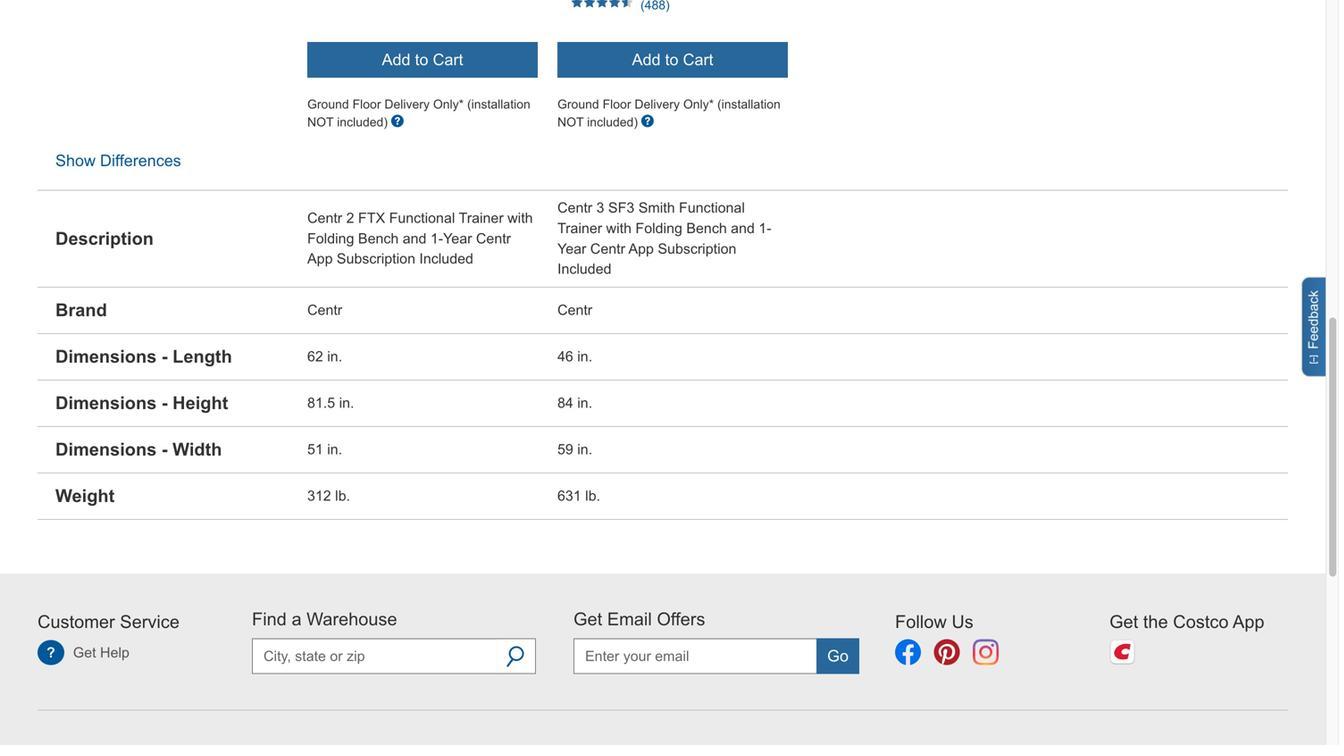 Task type: vqa. For each thing, say whether or not it's contained in the screenshot.


Task type: describe. For each thing, give the bounding box(es) containing it.
bench inside centr 3 sf3 smith functional trainer with folding bench and 1- year centr app subscription included
[[687, 220, 727, 236]]

find a warehouse
[[252, 610, 397, 629]]

2 horizontal spatial app
[[1233, 612, 1265, 632]]

feedback link
[[1302, 277, 1334, 377]]

included inside centr 3 sf3 smith functional trainer with folding bench and 1- year centr app subscription included
[[558, 261, 612, 277]]

631 lb.
[[558, 488, 601, 504]]

2 tooltip from the left
[[642, 115, 654, 129]]

app inside centr 2 ftx functional trainer with folding bench and 1-year centr app subscription included
[[307, 251, 333, 267]]

with inside centr 2 ftx functional trainer with folding bench and 1-year centr app subscription included
[[508, 210, 533, 226]]

differences
[[100, 151, 181, 170]]

get for get email offers
[[574, 610, 603, 629]]

show differences link
[[55, 151, 181, 170]]

in. for 59 in.
[[578, 442, 593, 458]]

- for width
[[162, 440, 168, 460]]

centr 2 ftx functional trainer with folding bench and 1-year centr app subscription included
[[307, 210, 533, 267]]

Get Email Offers text field
[[574, 639, 818, 674]]

get help link
[[38, 645, 130, 661]]

pinterest image
[[935, 640, 960, 666]]

in. for 62 in.
[[327, 349, 342, 365]]

59 in.
[[558, 442, 593, 458]]

dimensions - width
[[55, 440, 222, 460]]

with inside centr 3 sf3 smith functional trainer with folding bench and 1- year centr app subscription included
[[606, 220, 632, 236]]

get for get help
[[73, 645, 96, 661]]

show
[[55, 151, 96, 170]]

warehouse
[[307, 610, 397, 629]]

(installation for first tooltip from the right
[[718, 97, 781, 111]]

46
[[558, 349, 574, 365]]

and inside centr 3 sf3 smith functional trainer with folding bench and 1- year centr app subscription included
[[731, 220, 755, 236]]

floor for first tooltip from the right
[[603, 97, 631, 111]]

folding inside centr 3 sf3 smith functional trainer with folding bench and 1- year centr app subscription included
[[636, 220, 683, 236]]

app inside centr 3 sf3 smith functional trainer with folding bench and 1- year centr app subscription included
[[629, 241, 654, 257]]

not for first tooltip from the right
[[558, 115, 584, 129]]

costco
[[1174, 612, 1229, 632]]

84
[[558, 395, 574, 411]]

offers
[[657, 610, 706, 629]]

year inside centr 2 ftx functional trainer with folding bench and 1-year centr app subscription included
[[443, 231, 472, 247]]

included inside centr 2 ftx functional trainer with folding bench and 1-year centr app subscription included
[[420, 251, 474, 267]]

and inside centr 2 ftx functional trainer with folding bench and 1-year centr app subscription included
[[403, 231, 427, 247]]

get the costco app
[[1110, 612, 1265, 632]]

get for get the costco app
[[1110, 612, 1139, 632]]

follow
[[896, 612, 947, 632]]

2 delivery from the left
[[635, 97, 680, 111]]

customer service
[[38, 612, 180, 632]]

width
[[173, 440, 222, 460]]

Find a Warehouse search field
[[252, 639, 498, 674]]

smith
[[639, 200, 675, 216]]

only* for first tooltip from the left
[[433, 97, 464, 111]]

59
[[558, 442, 574, 458]]

- for length
[[162, 347, 168, 367]]

show differences
[[55, 151, 181, 170]]

get help
[[73, 645, 130, 661]]

1 delivery from the left
[[385, 97, 430, 111]]

length
[[173, 347, 232, 367]]

dimensions - length
[[55, 347, 232, 367]]

year inside centr 3 sf3 smith functional trainer with folding bench and 1- year centr app subscription included
[[558, 241, 587, 257]]

go
[[828, 647, 849, 666]]

the
[[1144, 612, 1169, 632]]



Task type: locate. For each thing, give the bounding box(es) containing it.
(installation
[[467, 97, 531, 111], [718, 97, 781, 111]]

1 not from the left
[[307, 115, 334, 129]]

0 horizontal spatial tooltip
[[391, 115, 404, 129]]

0 horizontal spatial delivery
[[385, 97, 430, 111]]

0 horizontal spatial functional
[[389, 210, 455, 226]]

1 horizontal spatial lb.
[[586, 488, 601, 504]]

included)
[[337, 115, 388, 129], [587, 115, 638, 129]]

height
[[173, 393, 228, 413]]

46 in.
[[558, 349, 593, 365]]

us
[[952, 612, 974, 632]]

a
[[292, 610, 302, 629]]

costco app image
[[1110, 640, 1136, 666]]

2 ground from the left
[[558, 97, 599, 111]]

1 vertical spatial dimensions
[[55, 393, 157, 413]]

ftx
[[358, 210, 385, 226]]

centr 3 sf3 smith functional trainer with folding bench and 1- year centr app subscription included
[[558, 200, 772, 277]]

3
[[597, 200, 605, 216]]

0 vertical spatial -
[[162, 347, 168, 367]]

0 horizontal spatial and
[[403, 231, 427, 247]]

and
[[731, 220, 755, 236], [403, 231, 427, 247]]

- left length
[[162, 347, 168, 367]]

1 horizontal spatial with
[[606, 220, 632, 236]]

ground floor delivery only* (installation not included) for first tooltip from the right
[[558, 97, 781, 129]]

in. right 59
[[578, 442, 593, 458]]

email
[[608, 610, 652, 629]]

dimensions for dimensions - width
[[55, 440, 157, 460]]

1 - from the top
[[162, 347, 168, 367]]

2 horizontal spatial get
[[1110, 612, 1139, 632]]

0 horizontal spatial included)
[[337, 115, 388, 129]]

lb. for 631 lb.
[[586, 488, 601, 504]]

- left the "width" at the left of the page
[[162, 440, 168, 460]]

instagram image
[[973, 640, 999, 666]]

81.5
[[307, 395, 335, 411]]

only* for first tooltip from the right
[[684, 97, 714, 111]]

functional
[[679, 200, 745, 216], [389, 210, 455, 226]]

1 horizontal spatial tooltip
[[642, 115, 654, 129]]

subscription down smith
[[658, 241, 737, 257]]

2 vertical spatial dimensions
[[55, 440, 157, 460]]

in.
[[327, 349, 342, 365], [578, 349, 593, 365], [339, 395, 354, 411], [578, 395, 593, 411], [327, 442, 342, 458], [578, 442, 593, 458]]

included) for first tooltip from the left
[[337, 115, 388, 129]]

functional inside centr 3 sf3 smith functional trainer with folding bench and 1- year centr app subscription included
[[679, 200, 745, 216]]

2 only* from the left
[[684, 97, 714, 111]]

with down sf3
[[606, 220, 632, 236]]

2 - from the top
[[162, 393, 168, 413]]

(installation for first tooltip from the left
[[467, 97, 531, 111]]

0 horizontal spatial lb.
[[335, 488, 350, 504]]

1 lb. from the left
[[335, 488, 350, 504]]

bench inside centr 2 ftx functional trainer with folding bench and 1-year centr app subscription included
[[358, 231, 399, 247]]

0 horizontal spatial get
[[73, 645, 96, 661]]

1 vertical spatial -
[[162, 393, 168, 413]]

in. right 51 at the left
[[327, 442, 342, 458]]

facebook image
[[896, 640, 922, 666]]

follow us
[[896, 612, 974, 632]]

1 horizontal spatial included
[[558, 261, 612, 277]]

brand
[[55, 301, 107, 320]]

3 - from the top
[[162, 440, 168, 460]]

floor
[[353, 97, 381, 111], [603, 97, 631, 111]]

0 horizontal spatial bench
[[358, 231, 399, 247]]

0 horizontal spatial folding
[[307, 231, 354, 247]]

1 horizontal spatial trainer
[[558, 220, 603, 236]]

1 horizontal spatial bench
[[687, 220, 727, 236]]

floor for first tooltip from the left
[[353, 97, 381, 111]]

0 horizontal spatial year
[[443, 231, 472, 247]]

2 vertical spatial -
[[162, 440, 168, 460]]

0 horizontal spatial only*
[[433, 97, 464, 111]]

get left email
[[574, 610, 603, 629]]

1 horizontal spatial and
[[731, 220, 755, 236]]

dimensions up weight
[[55, 440, 157, 460]]

1 included) from the left
[[337, 115, 388, 129]]

312
[[307, 488, 331, 504]]

1- inside centr 3 sf3 smith functional trainer with folding bench and 1- year centr app subscription included
[[759, 220, 772, 236]]

find
[[252, 610, 287, 629]]

1 floor from the left
[[353, 97, 381, 111]]

2 included) from the left
[[587, 115, 638, 129]]

1 dimensions from the top
[[55, 347, 157, 367]]

0 horizontal spatial (installation
[[467, 97, 531, 111]]

folding inside centr 2 ftx functional trainer with folding bench and 1-year centr app subscription included
[[307, 231, 354, 247]]

with left 3
[[508, 210, 533, 226]]

1 horizontal spatial subscription
[[658, 241, 737, 257]]

1 tooltip from the left
[[391, 115, 404, 129]]

not for first tooltip from the left
[[307, 115, 334, 129]]

lb. for 312 lb.
[[335, 488, 350, 504]]

in. for 81.5 in.
[[339, 395, 354, 411]]

1 horizontal spatial not
[[558, 115, 584, 129]]

trainer inside centr 3 sf3 smith functional trainer with folding bench and 1- year centr app subscription included
[[558, 220, 603, 236]]

get up costco app image
[[1110, 612, 1139, 632]]

0 horizontal spatial ground floor delivery only* (installation not included)
[[307, 97, 531, 129]]

1-
[[759, 220, 772, 236], [431, 231, 443, 247]]

centr
[[558, 200, 593, 216], [307, 210, 342, 226], [476, 231, 511, 247], [591, 241, 626, 257], [307, 302, 342, 318], [558, 302, 593, 318]]

description
[[55, 229, 154, 249]]

subscription inside centr 3 sf3 smith functional trainer with folding bench and 1- year centr app subscription included
[[658, 241, 737, 257]]

1- inside centr 2 ftx functional trainer with folding bench and 1-year centr app subscription included
[[431, 231, 443, 247]]

dimensions up dimensions - width
[[55, 393, 157, 413]]

1 horizontal spatial get
[[574, 610, 603, 629]]

81.5 in.
[[307, 395, 354, 411]]

1 ground from the left
[[307, 97, 349, 111]]

1 horizontal spatial ground
[[558, 97, 599, 111]]

1 horizontal spatial included)
[[587, 115, 638, 129]]

functional inside centr 2 ftx functional trainer with folding bench and 1-year centr app subscription included
[[389, 210, 455, 226]]

0 horizontal spatial not
[[307, 115, 334, 129]]

1 horizontal spatial year
[[558, 241, 587, 257]]

included
[[420, 251, 474, 267], [558, 261, 612, 277]]

1 horizontal spatial app
[[629, 241, 654, 257]]

year
[[443, 231, 472, 247], [558, 241, 587, 257]]

1 horizontal spatial functional
[[679, 200, 745, 216]]

customer
[[38, 612, 115, 632]]

in. for 84 in.
[[578, 395, 593, 411]]

lb. right 631
[[586, 488, 601, 504]]

in. right 46 at top
[[578, 349, 593, 365]]

trainer inside centr 2 ftx functional trainer with folding bench and 1-year centr app subscription included
[[459, 210, 504, 226]]

sf3
[[609, 200, 635, 216]]

0 horizontal spatial floor
[[353, 97, 381, 111]]

functional right ftx
[[389, 210, 455, 226]]

1 horizontal spatial folding
[[636, 220, 683, 236]]

weight
[[55, 486, 115, 506]]

feedback
[[1307, 291, 1322, 350]]

1 horizontal spatial ground floor delivery only* (installation not included)
[[558, 97, 781, 129]]

312 lb.
[[307, 488, 350, 504]]

631
[[558, 488, 582, 504]]

- for height
[[162, 393, 168, 413]]

get email offers
[[574, 610, 706, 629]]

2 not from the left
[[558, 115, 584, 129]]

0 horizontal spatial app
[[307, 251, 333, 267]]

get left help on the bottom left
[[73, 645, 96, 661]]

0 horizontal spatial 1-
[[431, 231, 443, 247]]

84 in.
[[558, 395, 593, 411]]

1 horizontal spatial 1-
[[759, 220, 772, 236]]

ground floor delivery only* (installation not included)
[[307, 97, 531, 129], [558, 97, 781, 129]]

0 vertical spatial dimensions
[[55, 347, 157, 367]]

dimensions for dimensions - height
[[55, 393, 157, 413]]

ground floor delivery only* (installation not included) for first tooltip from the left
[[307, 97, 531, 129]]

dimensions - height
[[55, 393, 228, 413]]

0 horizontal spatial ground
[[307, 97, 349, 111]]

not
[[307, 115, 334, 129], [558, 115, 584, 129]]

62 in.
[[307, 349, 342, 365]]

in. for 46 in.
[[578, 349, 593, 365]]

delivery
[[385, 97, 430, 111], [635, 97, 680, 111]]

-
[[162, 347, 168, 367], [162, 393, 168, 413], [162, 440, 168, 460]]

subscription down ftx
[[337, 251, 416, 267]]

- left height
[[162, 393, 168, 413]]

subscription
[[658, 241, 737, 257], [337, 251, 416, 267]]

62
[[307, 349, 323, 365]]

51 in.
[[307, 442, 342, 458]]

service
[[120, 612, 180, 632]]

subscription inside centr 2 ftx functional trainer with folding bench and 1-year centr app subscription included
[[337, 251, 416, 267]]

1 horizontal spatial floor
[[603, 97, 631, 111]]

functional right smith
[[679, 200, 745, 216]]

folding down smith
[[636, 220, 683, 236]]

3 dimensions from the top
[[55, 440, 157, 460]]

in. right the 84
[[578, 395, 593, 411]]

1 ground floor delivery only* (installation not included) from the left
[[307, 97, 531, 129]]

1 horizontal spatial (installation
[[718, 97, 781, 111]]

folding down 2
[[307, 231, 354, 247]]

0 horizontal spatial included
[[420, 251, 474, 267]]

go button
[[817, 639, 860, 674]]

dimensions for dimensions - length
[[55, 347, 157, 367]]

only*
[[433, 97, 464, 111], [684, 97, 714, 111]]

app
[[629, 241, 654, 257], [307, 251, 333, 267], [1233, 612, 1265, 632]]

2 ground floor delivery only* (installation not included) from the left
[[558, 97, 781, 129]]

0 horizontal spatial subscription
[[337, 251, 416, 267]]

in. right 81.5
[[339, 395, 354, 411]]

51
[[307, 442, 323, 458]]

in. right 62
[[327, 349, 342, 365]]

2 floor from the left
[[603, 97, 631, 111]]

help
[[100, 645, 130, 661]]

1 horizontal spatial only*
[[684, 97, 714, 111]]

get
[[574, 610, 603, 629], [1110, 612, 1139, 632], [73, 645, 96, 661]]

2
[[346, 210, 354, 226]]

1 only* from the left
[[433, 97, 464, 111]]

in. for 51 in.
[[327, 442, 342, 458]]

0 horizontal spatial with
[[508, 210, 533, 226]]

dimensions
[[55, 347, 157, 367], [55, 393, 157, 413], [55, 440, 157, 460]]

with
[[508, 210, 533, 226], [606, 220, 632, 236]]

2 (installation from the left
[[718, 97, 781, 111]]

bench
[[687, 220, 727, 236], [358, 231, 399, 247]]

2 lb. from the left
[[586, 488, 601, 504]]

folding
[[636, 220, 683, 236], [307, 231, 354, 247]]

lb.
[[335, 488, 350, 504], [586, 488, 601, 504]]

1 (installation from the left
[[467, 97, 531, 111]]

2 dimensions from the top
[[55, 393, 157, 413]]

tooltip
[[391, 115, 404, 129], [642, 115, 654, 129]]

trainer
[[459, 210, 504, 226], [558, 220, 603, 236]]

ground
[[307, 97, 349, 111], [558, 97, 599, 111]]

lb. right 312
[[335, 488, 350, 504]]

dimensions down brand
[[55, 347, 157, 367]]

0 horizontal spatial trainer
[[459, 210, 504, 226]]

1 horizontal spatial delivery
[[635, 97, 680, 111]]

None button
[[307, 42, 538, 78], [558, 42, 788, 78], [307, 42, 538, 78], [558, 42, 788, 78]]

included) for first tooltip from the right
[[587, 115, 638, 129]]



